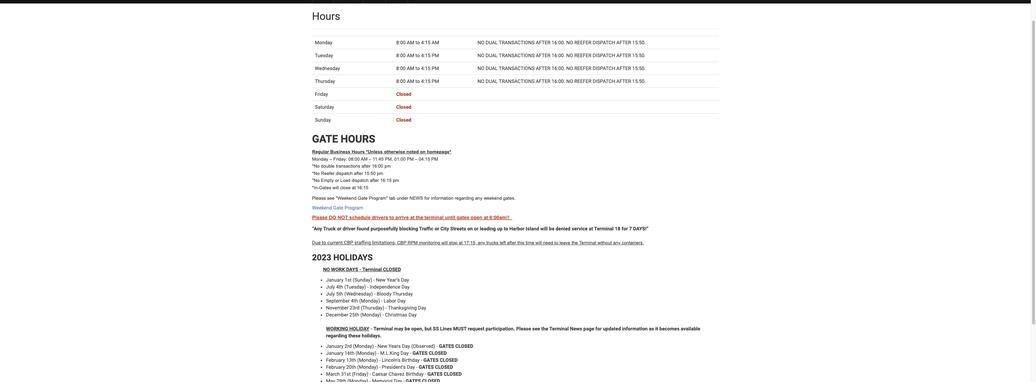 Task type: vqa. For each thing, say whether or not it's contained in the screenshot.
'Clear' button
no



Task type: locate. For each thing, give the bounding box(es) containing it.
0 vertical spatial regarding
[[455, 196, 474, 201]]

1 july from the top
[[326, 285, 335, 290]]

0 vertical spatial on
[[420, 149, 426, 155]]

0 vertical spatial birthday
[[402, 358, 420, 364]]

3 *no from the top
[[312, 178, 320, 183]]

0 vertical spatial 4th
[[336, 285, 343, 290]]

2 horizontal spatial pm
[[393, 178, 399, 183]]

0 vertical spatial new
[[376, 278, 386, 283]]

2 january from the top
[[326, 344, 344, 350]]

information
[[431, 196, 454, 201], [622, 326, 648, 332]]

the
[[416, 215, 423, 221], [572, 241, 578, 246], [542, 326, 549, 332]]

1 horizontal spatial gate
[[358, 196, 368, 201]]

truck
[[323, 226, 336, 232]]

1 vertical spatial please
[[312, 215, 328, 221]]

transactions for monday
[[499, 40, 535, 45]]

1 vertical spatial pm
[[377, 171, 383, 176]]

july up september
[[326, 285, 335, 290]]

(friday)
[[352, 372, 369, 377]]

september
[[326, 299, 350, 304]]

3 16:00. from the top
[[552, 66, 565, 71]]

2 8:00 from the top
[[396, 53, 406, 58]]

4:15 for tuesday
[[421, 53, 431, 58]]

16:15 down 16:00
[[380, 178, 392, 183]]

2 vertical spatial please
[[516, 326, 531, 332]]

on
[[420, 149, 426, 155], [468, 226, 473, 232]]

0 vertical spatial be
[[549, 226, 555, 232]]

friday
[[315, 92, 328, 97]]

1 horizontal spatial the
[[542, 326, 549, 332]]

ss
[[433, 326, 439, 332]]

0 vertical spatial 8:00 am to 4:15 pm
[[396, 53, 439, 58]]

0 horizontal spatial pm
[[377, 171, 383, 176]]

3 closed from the top
[[396, 117, 412, 123]]

these
[[349, 333, 361, 339]]

for left 7
[[622, 226, 628, 232]]

empty
[[321, 178, 334, 183]]

2 4:15 from the top
[[421, 53, 431, 58]]

*no left double
[[312, 164, 320, 169]]

dual for thursday
[[486, 79, 498, 84]]

drivers
[[372, 215, 388, 221]]

1 *no from the top
[[312, 164, 320, 169]]

5th
[[336, 292, 343, 297]]

to
[[416, 40, 420, 45], [416, 53, 420, 58], [416, 66, 420, 71], [416, 79, 420, 84], [390, 215, 394, 221], [504, 226, 508, 232], [322, 240, 326, 246], [555, 241, 559, 246]]

0 horizontal spatial –
[[330, 157, 332, 162]]

the up traffic
[[416, 215, 423, 221]]

2 8:00 am to 4:15 pm from the top
[[396, 66, 439, 71]]

2 vertical spatial pm
[[393, 178, 399, 183]]

1 15:50. from the top
[[633, 40, 646, 45]]

4th
[[336, 285, 343, 290], [351, 299, 358, 304]]

for inside - terminal may be open, but ss lines must request participation. please see the terminal news page for updated information as it becomes available regarding these holidays.
[[596, 326, 602, 332]]

please see "weekend gate program" tab under news for information regarding any weekend gates.
[[312, 196, 516, 201]]

0 vertical spatial february
[[326, 358, 345, 364]]

gate up program
[[358, 196, 368, 201]]

3 no dual transactions after 16:00.  no reefer dispatch after 15:50. from the top
[[478, 66, 646, 71]]

this
[[518, 241, 525, 246]]

1 horizontal spatial on
[[468, 226, 473, 232]]

terminal left news
[[550, 326, 569, 332]]

dual for wednesday
[[486, 66, 498, 71]]

4 15:50. from the top
[[633, 79, 646, 84]]

driver
[[343, 226, 356, 232]]

2 horizontal spatial for
[[622, 226, 628, 232]]

1 vertical spatial birthday
[[406, 372, 424, 377]]

- terminal may be open, but ss lines must request participation. please see the terminal news page for updated information as it becomes available regarding these holidays.
[[326, 326, 701, 339]]

terminal up (sunday)
[[363, 267, 382, 273]]

thursday down wednesday
[[315, 79, 335, 84]]

0 horizontal spatial be
[[405, 326, 410, 332]]

otherwise
[[384, 149, 405, 155]]

to inside 'due to current cbp staffing limitations, cbp rpm monitoring will stop at 17:15, any trucks left after this time will need to leave the terminal without any containers.'
[[555, 241, 559, 246]]

please inside - terminal may be open, but ss lines must request participation. please see the terminal news page for updated information as it becomes available regarding these holidays.
[[516, 326, 531, 332]]

4:15 for wednesday
[[421, 66, 431, 71]]

not
[[338, 215, 348, 221]]

new up independence
[[376, 278, 386, 283]]

updated
[[603, 326, 621, 332]]

transactions for tuesday
[[499, 53, 535, 58]]

the right leave
[[572, 241, 578, 246]]

information up until
[[431, 196, 454, 201]]

0 vertical spatial pm
[[385, 164, 391, 169]]

4 dual from the top
[[486, 79, 498, 84]]

2 vertical spatial 8:00 am to 4:15 pm
[[396, 79, 439, 84]]

4 no dual transactions after 16:00.  no reefer dispatch after 15:50. from the top
[[478, 79, 646, 84]]

january left 16th
[[326, 351, 344, 357]]

1 vertical spatial monday
[[312, 157, 328, 162]]

year's
[[387, 278, 400, 283]]

0 horizontal spatial hours
[[312, 10, 340, 22]]

double
[[321, 164, 335, 169]]

birthday right chavez
[[406, 372, 424, 377]]

new for year's
[[376, 278, 386, 283]]

1 vertical spatial closed
[[396, 104, 412, 110]]

or left the load
[[335, 178, 339, 183]]

1 transactions from the top
[[499, 40, 535, 45]]

reefer for wednesday
[[575, 66, 592, 71]]

3 dual from the top
[[486, 66, 498, 71]]

2 horizontal spatial –
[[415, 157, 418, 162]]

at right stop
[[459, 241, 463, 246]]

20th
[[346, 365, 356, 371]]

or down open
[[474, 226, 479, 232]]

15:50. for tuesday
[[633, 53, 646, 58]]

0 horizontal spatial gate
[[333, 205, 344, 211]]

*no left reefer
[[312, 171, 320, 176]]

be
[[549, 226, 555, 232], [405, 326, 410, 332]]

information left as
[[622, 326, 648, 332]]

new up m.l.king
[[378, 344, 388, 350]]

2 dual from the top
[[486, 53, 498, 58]]

dispatch
[[593, 40, 616, 45], [593, 53, 616, 58], [593, 66, 616, 71], [593, 79, 616, 84]]

regarding down working
[[326, 333, 347, 339]]

see inside - terminal may be open, but ss lines must request participation. please see the terminal news page for updated information as it becomes available regarding these holidays.
[[533, 326, 540, 332]]

1 vertical spatial for
[[622, 226, 628, 232]]

on up 04:15 on the top left of the page
[[420, 149, 426, 155]]

reefer
[[321, 171, 335, 176]]

0 vertical spatial dispatch
[[336, 171, 353, 176]]

1 dispatch from the top
[[593, 40, 616, 45]]

july left "5th"
[[326, 292, 335, 297]]

days!"
[[634, 226, 649, 232]]

any left trucks
[[478, 241, 485, 246]]

1 8:00 from the top
[[396, 40, 406, 45]]

regular
[[312, 149, 329, 155]]

1 horizontal spatial information
[[622, 326, 648, 332]]

04:15
[[419, 157, 430, 162]]

sunday
[[315, 117, 331, 123]]

1 vertical spatial 16:15
[[357, 185, 369, 191]]

2 16:00. from the top
[[552, 53, 565, 58]]

1 vertical spatial february
[[326, 365, 345, 371]]

3 reefer from the top
[[575, 66, 592, 71]]

chavez
[[389, 372, 405, 377]]

tuesday
[[315, 53, 333, 58]]

birthday up president's
[[402, 358, 420, 364]]

after right left
[[507, 241, 516, 246]]

0 horizontal spatial regarding
[[326, 333, 347, 339]]

15:50.
[[633, 40, 646, 45], [633, 53, 646, 58], [633, 66, 646, 71], [633, 79, 646, 84]]

left
[[500, 241, 506, 246]]

8:00 am to 4:15 pm for wednesday
[[396, 66, 439, 71]]

1 vertical spatial thursday
[[393, 292, 413, 297]]

will inside regular business hours *unless otherwise noted on homepage* monday – friday: 08:00 am – 11:45 pm, 01:00 pm – 04:15 pm *no double transactions after 16:00 pm *no reefer dispatch after 15:50 pm *no empty or load dispatch after 16:15 pm *in-gates will close at 16:15
[[333, 185, 339, 191]]

1 vertical spatial regarding
[[326, 333, 347, 339]]

information inside - terminal may be open, but ss lines must request participation. please see the terminal news page for updated information as it becomes available regarding these holidays.
[[622, 326, 648, 332]]

the inside - terminal may be open, but ss lines must request participation. please see the terminal news page for updated information as it becomes available regarding these holidays.
[[542, 326, 549, 332]]

no
[[478, 40, 485, 45], [567, 40, 574, 45], [478, 53, 485, 58], [567, 53, 574, 58], [478, 66, 485, 71], [567, 66, 574, 71], [478, 79, 485, 84], [567, 79, 574, 84], [323, 267, 330, 273]]

cbp right current
[[344, 240, 353, 246]]

1 8:00 am to 4:15 pm from the top
[[396, 53, 439, 58]]

1 horizontal spatial thursday
[[393, 292, 413, 297]]

day right "thanksgiving"
[[418, 306, 426, 311]]

1 horizontal spatial hours
[[352, 149, 365, 155]]

monday up tuesday
[[315, 40, 333, 45]]

1 4:15 from the top
[[421, 40, 431, 45]]

1 dual from the top
[[486, 40, 498, 45]]

0 vertical spatial information
[[431, 196, 454, 201]]

dispatch down 15:50
[[352, 178, 369, 183]]

1 vertical spatial the
[[572, 241, 578, 246]]

3 4:15 from the top
[[421, 66, 431, 71]]

hours
[[341, 133, 375, 145]]

1 vertical spatial 8:00 am to 4:15 pm
[[396, 66, 439, 71]]

christmas
[[385, 313, 408, 318]]

1 no dual transactions after 16:00.  no reefer dispatch after 15:50. from the top
[[478, 40, 646, 45]]

for right news at the left bottom
[[425, 196, 430, 201]]

1 january from the top
[[326, 278, 344, 283]]

1 vertical spatial be
[[405, 326, 410, 332]]

16:15 down 15:50
[[357, 185, 369, 191]]

2 *no from the top
[[312, 171, 320, 176]]

1 16:00. from the top
[[552, 40, 565, 45]]

3 dispatch from the top
[[593, 66, 616, 71]]

terminal down the service
[[579, 241, 597, 246]]

january left 2rd
[[326, 344, 344, 350]]

please right participation.
[[516, 326, 531, 332]]

containers.
[[622, 241, 644, 246]]

2 vertical spatial for
[[596, 326, 602, 332]]

will right time
[[536, 241, 542, 246]]

homepage*
[[427, 149, 452, 155]]

1 vertical spatial new
[[378, 344, 388, 350]]

on right streets
[[468, 226, 473, 232]]

january down work
[[326, 278, 344, 283]]

4 16:00. from the top
[[552, 79, 565, 84]]

2 vertical spatial january
[[326, 351, 344, 357]]

2 horizontal spatial the
[[572, 241, 578, 246]]

stop
[[449, 241, 458, 246]]

0 vertical spatial *no
[[312, 164, 320, 169]]

1 horizontal spatial see
[[533, 326, 540, 332]]

1 horizontal spatial cbp
[[397, 241, 407, 246]]

1 vertical spatial *no
[[312, 171, 320, 176]]

after
[[536, 40, 551, 45], [617, 40, 631, 45], [536, 53, 551, 58], [617, 53, 631, 58], [536, 66, 551, 71], [617, 66, 631, 71], [536, 79, 551, 84], [617, 79, 631, 84]]

2 transactions from the top
[[499, 53, 535, 58]]

4th up "5th"
[[336, 285, 343, 290]]

thursday up "thanksgiving"
[[393, 292, 413, 297]]

16:00. for monday
[[552, 40, 565, 45]]

4th up the "23rd"
[[351, 299, 358, 304]]

0 vertical spatial closed
[[396, 92, 412, 97]]

cbp left rpm at left bottom
[[397, 241, 407, 246]]

2 closed from the top
[[396, 104, 412, 110]]

(thursday)
[[361, 306, 385, 311]]

at right close
[[352, 185, 356, 191]]

1 vertical spatial information
[[622, 326, 648, 332]]

4 transactions from the top
[[499, 79, 535, 84]]

31st
[[341, 372, 351, 377]]

dual for monday
[[486, 40, 498, 45]]

1 horizontal spatial for
[[596, 326, 602, 332]]

the left news
[[542, 326, 549, 332]]

2 february from the top
[[326, 365, 345, 371]]

3 8:00 from the top
[[396, 66, 406, 71]]

at right arrive in the left bottom of the page
[[410, 215, 415, 221]]

gate
[[358, 196, 368, 201], [333, 205, 344, 211]]

1 reefer from the top
[[575, 40, 592, 45]]

4 4:15 from the top
[[421, 79, 431, 84]]

will left stop
[[442, 241, 448, 246]]

0 vertical spatial the
[[416, 215, 423, 221]]

am
[[407, 40, 415, 45], [432, 40, 439, 45], [407, 53, 415, 58], [407, 66, 415, 71], [407, 79, 415, 84], [361, 157, 368, 162]]

16:00
[[372, 164, 383, 169]]

0 vertical spatial july
[[326, 285, 335, 290]]

0 vertical spatial thursday
[[315, 79, 335, 84]]

regarding up gates
[[455, 196, 474, 201]]

limitations,
[[372, 240, 396, 246]]

0 horizontal spatial 16:15
[[357, 185, 369, 191]]

must
[[453, 326, 467, 332]]

0 horizontal spatial see
[[327, 196, 335, 201]]

0 vertical spatial hours
[[312, 10, 340, 22]]

am for thursday
[[407, 79, 415, 84]]

island
[[526, 226, 539, 232]]

(monday) inside january 1st (sunday) - new year's day july 4th (tuesday) - independence day july 5th (wednesday) - bloody thursday september 4th (monday) - labor day november 23rd (thursday) - thanksgiving day
[[359, 299, 380, 304]]

program
[[345, 205, 364, 211]]

day right years
[[402, 344, 410, 350]]

any
[[475, 196, 483, 201], [478, 241, 485, 246], [613, 241, 621, 246]]

0 horizontal spatial on
[[420, 149, 426, 155]]

gate up "not"
[[333, 205, 344, 211]]

dispatch for thursday
[[593, 79, 616, 84]]

closed for friday
[[396, 92, 412, 97]]

monday inside regular business hours *unless otherwise noted on homepage* monday – friday: 08:00 am – 11:45 pm, 01:00 pm – 04:15 pm *no double transactions after 16:00 pm *no reefer dispatch after 15:50 pm *no empty or load dispatch after 16:15 pm *in-gates will close at 16:15
[[312, 157, 328, 162]]

16:00. for thursday
[[552, 79, 565, 84]]

1 vertical spatial see
[[533, 326, 540, 332]]

– left "11:45"
[[369, 157, 372, 162]]

pm down 16:00
[[377, 171, 383, 176]]

new inside january 1st (sunday) - new year's day july 4th (tuesday) - independence day july 5th (wednesday) - bloody thursday september 4th (monday) - labor day november 23rd (thursday) - thanksgiving day
[[376, 278, 386, 283]]

pm down 'pm,'
[[385, 164, 391, 169]]

–
[[330, 157, 332, 162], [369, 157, 372, 162], [415, 157, 418, 162]]

2 15:50. from the top
[[633, 53, 646, 58]]

current
[[328, 240, 343, 246]]

new inside january 2rd (monday) - new years day (observed) - gates closed january 16th (monday) - m.l.king day - gates closed february 13th (monday) - lincoln's birthday - gates closed february 20th (monday) - president's day - gates closed march 31st (friday) - caesar chavez birthday - gates closed
[[378, 344, 388, 350]]

monday down the regular
[[312, 157, 328, 162]]

0 horizontal spatial for
[[425, 196, 430, 201]]

thanksgiving
[[388, 306, 417, 311]]

– up double
[[330, 157, 332, 162]]

dispatch up the load
[[336, 171, 353, 176]]

1 horizontal spatial 16:15
[[380, 178, 392, 183]]

– down noted
[[415, 157, 418, 162]]

dispatch for wednesday
[[593, 66, 616, 71]]

2 reefer from the top
[[575, 53, 592, 58]]

please down weekend
[[312, 215, 328, 221]]

dispatch
[[336, 171, 353, 176], [352, 178, 369, 183]]

2 no dual transactions after 16:00.  no reefer dispatch after 15:50. from the top
[[478, 53, 646, 58]]

be left denied
[[549, 226, 555, 232]]

4 dispatch from the top
[[593, 79, 616, 84]]

no dual transactions after 16:00.  no reefer dispatch after 15:50. for thursday
[[478, 79, 646, 84]]

pm
[[385, 164, 391, 169], [377, 171, 383, 176], [393, 178, 399, 183]]

january 2rd (monday) - new years day (observed) - gates closed january 16th (monday) - m.l.king day - gates closed february 13th (monday) - lincoln's birthday - gates closed february 20th (monday) - president's day - gates closed march 31st (friday) - caesar chavez birthday - gates closed
[[326, 344, 474, 377]]

1 horizontal spatial be
[[549, 226, 555, 232]]

1 vertical spatial july
[[326, 292, 335, 297]]

1 horizontal spatial –
[[369, 157, 372, 162]]

4 8:00 from the top
[[396, 79, 406, 84]]

0 horizontal spatial the
[[416, 215, 423, 221]]

16:00. for tuesday
[[552, 53, 565, 58]]

1 closed from the top
[[396, 92, 412, 97]]

2 vertical spatial *no
[[312, 178, 320, 183]]

2 vertical spatial closed
[[396, 117, 412, 123]]

8:00 for thursday
[[396, 79, 406, 84]]

1 vertical spatial january
[[326, 344, 344, 350]]

3 15:50. from the top
[[633, 66, 646, 71]]

closed
[[383, 267, 401, 273], [456, 344, 474, 350], [429, 351, 447, 357], [440, 358, 458, 364], [435, 365, 453, 371], [444, 372, 462, 377]]

1 vertical spatial dispatch
[[352, 178, 369, 183]]

day right independence
[[402, 285, 410, 290]]

3 8:00 am to 4:15 pm from the top
[[396, 79, 439, 84]]

trucks
[[487, 241, 499, 246]]

pm for wednesday
[[432, 66, 439, 71]]

transactions for thursday
[[499, 79, 535, 84]]

0 vertical spatial please
[[312, 196, 326, 201]]

2 vertical spatial the
[[542, 326, 549, 332]]

pm up "tab" on the left bottom
[[393, 178, 399, 183]]

4 reefer from the top
[[575, 79, 592, 84]]

it
[[656, 326, 659, 332]]

*no up *in- in the top left of the page
[[312, 178, 320, 183]]

january inside january 1st (sunday) - new year's day july 4th (tuesday) - independence day july 5th (wednesday) - bloody thursday september 4th (monday) - labor day november 23rd (thursday) - thanksgiving day
[[326, 278, 344, 283]]

1 vertical spatial gate
[[333, 205, 344, 211]]

after up 15:50
[[362, 164, 371, 169]]

under
[[397, 196, 409, 201]]

15:50. for monday
[[633, 40, 646, 45]]

please up weekend
[[312, 196, 326, 201]]

1 horizontal spatial 4th
[[351, 299, 358, 304]]

request
[[468, 326, 485, 332]]

will left close
[[333, 185, 339, 191]]

cbp inside 'due to current cbp staffing limitations, cbp rpm monitoring will stop at 17:15, any trucks left after this time will need to leave the terminal without any containers.'
[[397, 241, 407, 246]]

01:00
[[394, 157, 406, 162]]

3 transactions from the top
[[499, 66, 535, 71]]

2 dispatch from the top
[[593, 53, 616, 58]]

for right the page
[[596, 326, 602, 332]]

at inside regular business hours *unless otherwise noted on homepage* monday – friday: 08:00 am – 11:45 pm, 01:00 pm – 04:15 pm *no double transactions after 16:00 pm *no reefer dispatch after 15:50 pm *no empty or load dispatch after 16:15 pm *in-gates will close at 16:15
[[352, 185, 356, 191]]

due
[[312, 240, 321, 246]]

0 vertical spatial january
[[326, 278, 344, 283]]

be left the open,
[[405, 326, 410, 332]]

1 horizontal spatial regarding
[[455, 196, 474, 201]]

or left city
[[435, 226, 439, 232]]

1 vertical spatial hours
[[352, 149, 365, 155]]

am for monday
[[407, 40, 415, 45]]

at right the service
[[589, 226, 593, 232]]

16:15
[[380, 178, 392, 183], [357, 185, 369, 191]]

13th
[[346, 358, 356, 364]]



Task type: describe. For each thing, give the bounding box(es) containing it.
need
[[543, 241, 554, 246]]

streets
[[450, 226, 466, 232]]

8:00 am to 4:15 pm for thursday
[[396, 79, 439, 84]]

please for please see "weekend gate program" tab under news for information regarding any weekend gates.
[[312, 196, 326, 201]]

0 horizontal spatial 4th
[[336, 285, 343, 290]]

0 horizontal spatial information
[[431, 196, 454, 201]]

march
[[326, 372, 340, 377]]

25th
[[350, 313, 359, 318]]

working
[[326, 326, 348, 332]]

am for tuesday
[[407, 53, 415, 58]]

news
[[570, 326, 583, 332]]

*in-
[[312, 185, 319, 191]]

8:00am!!
[[490, 215, 510, 221]]

weekend gate program
[[312, 205, 364, 211]]

denied
[[556, 226, 571, 232]]

day right year's
[[401, 278, 409, 283]]

holidays.
[[362, 333, 382, 339]]

23rd
[[350, 306, 360, 311]]

0 vertical spatial see
[[327, 196, 335, 201]]

17:15,
[[464, 241, 477, 246]]

load
[[341, 178, 351, 183]]

january for january 2rd (monday) - new years day (observed) - gates closed january 16th (monday) - m.l.king day - gates closed february 13th (monday) - lincoln's birthday - gates closed february 20th (monday) - president's day - gates closed march 31st (friday) - caesar chavez birthday - gates closed
[[326, 344, 344, 350]]

participation.
[[486, 326, 515, 332]]

december 25th (monday) - christmas day
[[326, 313, 417, 318]]

or inside regular business hours *unless otherwise noted on homepage* monday – friday: 08:00 am – 11:45 pm, 01:00 pm – 04:15 pm *no double transactions after 16:00 pm *no reefer dispatch after 15:50 pm *no empty or load dispatch after 16:15 pm *in-gates will close at 16:15
[[335, 178, 339, 183]]

labor
[[384, 299, 396, 304]]

december
[[326, 313, 348, 318]]

please for please do not schedule drivers to arrive at the terminal until gates open at 8:00am!!
[[312, 215, 328, 221]]

closed for saturday
[[396, 104, 412, 110]]

15:50
[[365, 171, 376, 176]]

found
[[357, 226, 370, 232]]

0 vertical spatial for
[[425, 196, 430, 201]]

2023 holidays
[[312, 253, 373, 263]]

gate hours
[[312, 133, 375, 145]]

1 vertical spatial 4th
[[351, 299, 358, 304]]

after left 15:50
[[354, 171, 363, 176]]

day down "thanksgiving"
[[409, 313, 417, 318]]

please do not schedule drivers to arrive at the terminal until gates open at 8:00am!!
[[312, 215, 513, 221]]

(wednesday)
[[345, 292, 373, 297]]

news
[[410, 196, 423, 201]]

terminal may
[[374, 326, 404, 332]]

schedule
[[349, 215, 371, 221]]

january for january 1st (sunday) - new year's day july 4th (tuesday) - independence day july 5th (wednesday) - bloody thursday september 4th (monday) - labor day november 23rd (thursday) - thanksgiving day
[[326, 278, 344, 283]]

caesar
[[372, 372, 388, 377]]

pm,
[[385, 157, 393, 162]]

dual for tuesday
[[486, 53, 498, 58]]

0 vertical spatial monday
[[315, 40, 333, 45]]

close
[[340, 185, 351, 191]]

the inside 'due to current cbp staffing limitations, cbp rpm monitoring will stop at 17:15, any trucks left after this time will need to leave the terminal without any containers.'
[[572, 241, 578, 246]]

closed for sunday
[[396, 117, 412, 123]]

8:00 for tuesday
[[396, 53, 406, 58]]

day right president's
[[407, 365, 415, 371]]

work
[[331, 267, 345, 273]]

thursday inside january 1st (sunday) - new year's day july 4th (tuesday) - independence day july 5th (wednesday) - bloody thursday september 4th (monday) - labor day november 23rd (thursday) - thanksgiving day
[[393, 292, 413, 297]]

4:15 for monday
[[421, 40, 431, 45]]

8:00 for wednesday
[[396, 66, 406, 71]]

am for wednesday
[[407, 66, 415, 71]]

m.l.king
[[380, 351, 400, 357]]

- inside - terminal may be open, but ss lines must request participation. please see the terminal news page for updated information as it becomes available regarding these holidays.
[[371, 326, 373, 332]]

weekend
[[484, 196, 502, 201]]

any left the weekend
[[475, 196, 483, 201]]

1st
[[345, 278, 352, 283]]

due to current cbp staffing limitations, cbp rpm monitoring will stop at 17:15, any trucks left after this time will need to leave the terminal without any containers.
[[312, 240, 644, 246]]

no dual transactions after 16:00.  no reefer dispatch after 15:50. for tuesday
[[478, 53, 646, 58]]

open
[[471, 215, 483, 221]]

at inside 'due to current cbp staffing limitations, cbp rpm monitoring will stop at 17:15, any trucks left after this time will need to leave the terminal without any containers.'
[[459, 241, 463, 246]]

transactions for wednesday
[[499, 66, 535, 71]]

day up "thanksgiving"
[[398, 299, 406, 304]]

lines
[[440, 326, 452, 332]]

transactions
[[336, 164, 360, 169]]

7
[[630, 226, 632, 232]]

purposefully
[[371, 226, 398, 232]]

wednesday
[[315, 66, 340, 71]]

3 – from the left
[[415, 157, 418, 162]]

tab
[[389, 196, 396, 201]]

terminal inside 'due to current cbp staffing limitations, cbp rpm monitoring will stop at 17:15, any trucks left after this time will need to leave the terminal without any containers.'
[[579, 241, 597, 246]]

terminal inside - terminal may be open, but ss lines must request participation. please see the terminal news page for updated information as it becomes available regarding these holidays.
[[550, 326, 569, 332]]

program"
[[369, 196, 388, 201]]

blocking
[[400, 226, 418, 232]]

2 july from the top
[[326, 292, 335, 297]]

leading
[[480, 226, 496, 232]]

january 1st (sunday) - new year's day july 4th (tuesday) - independence day july 5th (wednesday) - bloody thursday september 4th (monday) - labor day november 23rd (thursday) - thanksgiving day
[[326, 278, 426, 311]]

independence
[[370, 285, 401, 290]]

friday:
[[333, 157, 347, 162]]

1 – from the left
[[330, 157, 332, 162]]

at right open
[[484, 215, 488, 221]]

8:00 am to 4:15 am
[[396, 40, 439, 45]]

1 vertical spatial on
[[468, 226, 473, 232]]

2023
[[312, 253, 331, 263]]

available
[[681, 326, 701, 332]]

terminal left the '18'
[[595, 226, 614, 232]]

do
[[329, 215, 336, 221]]

dispatch for monday
[[593, 40, 616, 45]]

08:00
[[349, 157, 360, 162]]

without
[[598, 241, 612, 246]]

after inside 'due to current cbp staffing limitations, cbp rpm monitoring will stop at 17:15, any trucks left after this time will need to leave the terminal without any containers.'
[[507, 241, 516, 246]]

regular business hours *unless otherwise noted on homepage* monday – friday: 08:00 am – 11:45 pm, 01:00 pm – 04:15 pm *no double transactions after 16:00 pm *no reefer dispatch after 15:50 pm *no empty or load dispatch after 16:15 pm *in-gates will close at 16:15
[[312, 149, 452, 191]]

days
[[346, 267, 358, 273]]

reefer for monday
[[575, 40, 592, 45]]

0 horizontal spatial thursday
[[315, 79, 335, 84]]

0 vertical spatial 16:15
[[380, 178, 392, 183]]

staffing
[[355, 240, 371, 246]]

or right truck at the bottom left of page
[[337, 226, 342, 232]]

terminal
[[425, 215, 444, 221]]

after down 15:50
[[370, 178, 379, 183]]

hours inside regular business hours *unless otherwise noted on homepage* monday – friday: 08:00 am – 11:45 pm, 01:00 pm – 04:15 pm *no double transactions after 16:00 pm *no reefer dispatch after 15:50 pm *no empty or load dispatch after 16:15 pm *in-gates will close at 16:15
[[352, 149, 365, 155]]

"weekend
[[336, 196, 357, 201]]

as
[[649, 326, 654, 332]]

day down years
[[401, 351, 409, 357]]

no dual transactions after 16:00.  no reefer dispatch after 15:50. for wednesday
[[478, 66, 646, 71]]

gates
[[457, 215, 470, 221]]

1 horizontal spatial pm
[[385, 164, 391, 169]]

regarding inside - terminal may be open, but ss lines must request participation. please see the terminal news page for updated information as it becomes available regarding these holidays.
[[326, 333, 347, 339]]

15:50. for thursday
[[633, 79, 646, 84]]

any right without
[[613, 241, 621, 246]]

am inside regular business hours *unless otherwise noted on homepage* monday – friday: 08:00 am – 11:45 pm, 01:00 pm – 04:15 pm *no double transactions after 16:00 pm *no reefer dispatch after 15:50 pm *no empty or load dispatch after 16:15 pm *in-gates will close at 16:15
[[361, 157, 368, 162]]

business
[[330, 149, 351, 155]]

until
[[445, 215, 455, 221]]

working holiday
[[326, 326, 370, 332]]

on inside regular business hours *unless otherwise noted on homepage* monday – friday: 08:00 am – 11:45 pm, 01:00 pm – 04:15 pm *no double transactions after 16:00 pm *no reefer dispatch after 15:50 pm *no empty or load dispatch after 16:15 pm *in-gates will close at 16:15
[[420, 149, 426, 155]]

15:50. for wednesday
[[633, 66, 646, 71]]

"any truck or driver found purposefully blocking traffic or city streets on or leading up to harbor island will be denied service at terminal 18 for 7 days!"
[[312, 226, 649, 232]]

time
[[526, 241, 535, 246]]

lincoln's
[[382, 358, 401, 364]]

gates
[[319, 185, 331, 191]]

dispatch for tuesday
[[593, 53, 616, 58]]

(observed)
[[412, 344, 435, 350]]

0 vertical spatial gate
[[358, 196, 368, 201]]

8:00 am to 4:15 pm for tuesday
[[396, 53, 439, 58]]

(sunday)
[[353, 278, 372, 283]]

16th
[[345, 351, 355, 357]]

president's
[[382, 365, 406, 371]]

11:45
[[373, 157, 384, 162]]

new for years
[[378, 344, 388, 350]]

pm for thursday
[[432, 79, 439, 84]]

4:15 for thursday
[[421, 79, 431, 84]]

1 february from the top
[[326, 358, 345, 364]]

3 january from the top
[[326, 351, 344, 357]]

will right island
[[541, 226, 548, 232]]

reefer for tuesday
[[575, 53, 592, 58]]

0 horizontal spatial cbp
[[344, 240, 353, 246]]

reefer for thursday
[[575, 79, 592, 84]]

8:00 for monday
[[396, 40, 406, 45]]

pm for tuesday
[[432, 53, 439, 58]]

be inside - terminal may be open, but ss lines must request participation. please see the terminal news page for updated information as it becomes available regarding these holidays.
[[405, 326, 410, 332]]

no dual transactions after 16:00.  no reefer dispatch after 15:50. for monday
[[478, 40, 646, 45]]

16:00. for wednesday
[[552, 66, 565, 71]]

2 – from the left
[[369, 157, 372, 162]]



